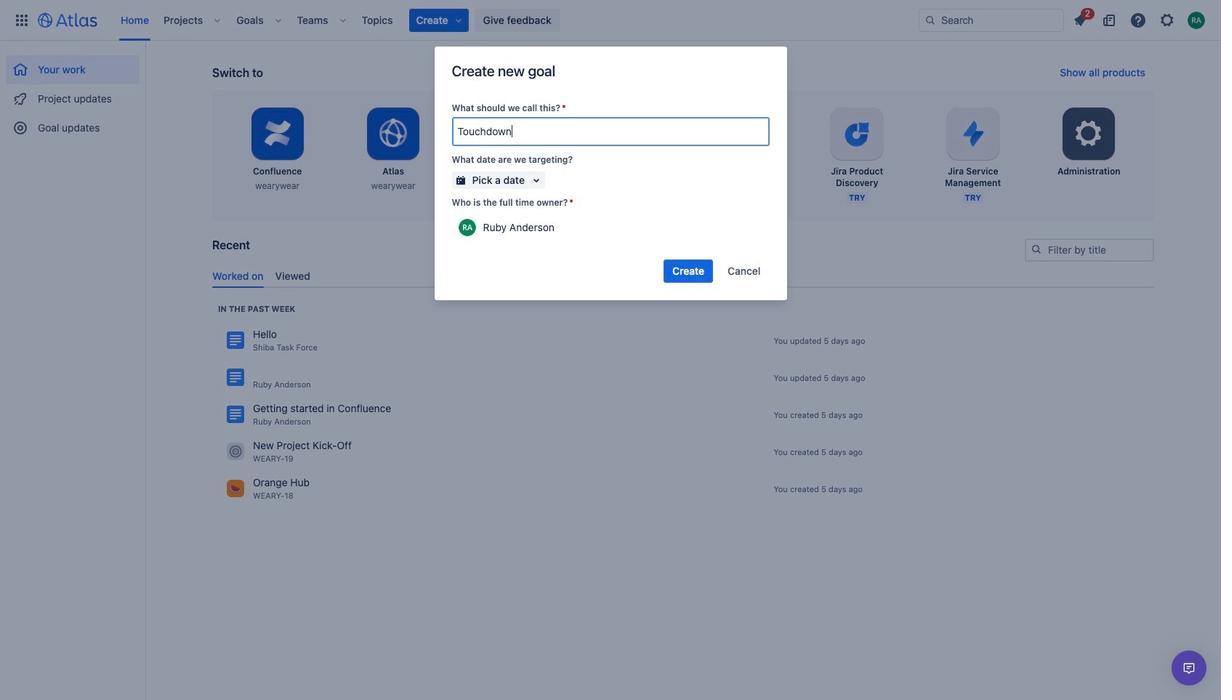 Task type: describe. For each thing, give the bounding box(es) containing it.
open intercom messenger image
[[1181, 660, 1199, 677]]

Filter by title field
[[1027, 240, 1153, 260]]

townsquare image
[[227, 443, 244, 461]]

help image
[[1130, 11, 1148, 29]]



Task type: vqa. For each thing, say whether or not it's contained in the screenshot.
MSTeams logo showing  channels are connected to this project
no



Task type: locate. For each thing, give the bounding box(es) containing it.
townsquare image
[[227, 480, 244, 498]]

confluence image up townsquare image
[[227, 406, 244, 424]]

top element
[[9, 0, 919, 40]]

2 confluence image from the top
[[227, 406, 244, 424]]

0 vertical spatial confluence image
[[227, 332, 244, 349]]

confluence image
[[227, 369, 244, 386]]

None field
[[453, 119, 768, 145]]

confluence image up confluence icon
[[227, 332, 244, 349]]

settings image
[[1072, 116, 1107, 151]]

tab list
[[207, 264, 1161, 288]]

None search field
[[919, 8, 1065, 32]]

group
[[6, 41, 140, 147]]

1 vertical spatial confluence image
[[227, 406, 244, 424]]

Search field
[[919, 8, 1065, 32]]

confluence image
[[227, 332, 244, 349], [227, 406, 244, 424]]

1 confluence image from the top
[[227, 332, 244, 349]]

search image
[[1031, 244, 1043, 255]]

search image
[[925, 14, 937, 26]]

banner
[[0, 0, 1222, 41]]

heading
[[218, 303, 296, 315]]



